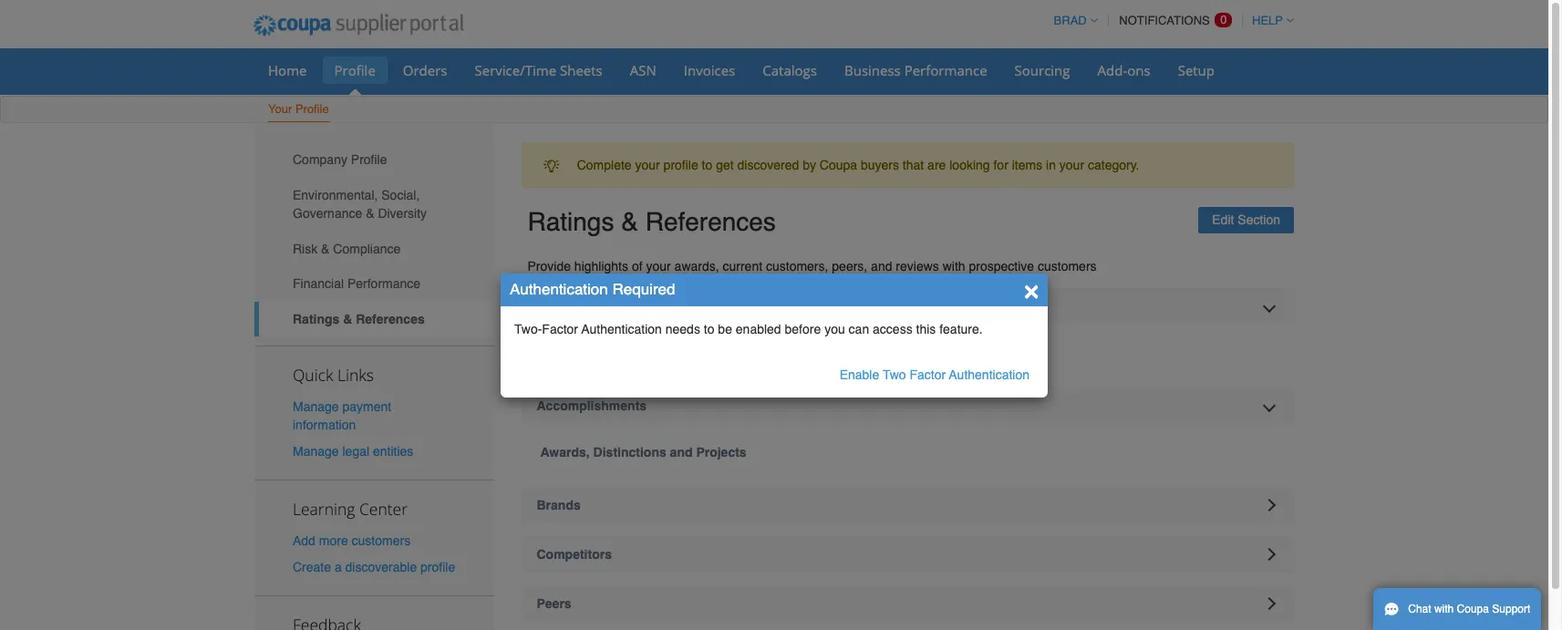 Task type: vqa. For each thing, say whether or not it's contained in the screenshot.
of
yes



Task type: describe. For each thing, give the bounding box(es) containing it.
0 horizontal spatial references
[[356, 312, 425, 327]]

provide highlights of your awards, current customers, peers, and reviews with prospective customers
[[528, 259, 1097, 274]]

reviews
[[896, 259, 939, 274]]

invoices link
[[672, 57, 747, 84]]

your right the "of"
[[646, 259, 671, 274]]

1 horizontal spatial ratings
[[528, 207, 614, 237]]

manage for manage payment information
[[293, 399, 339, 414]]

1 horizontal spatial references
[[646, 207, 776, 237]]

0 vertical spatial ratings & references
[[528, 207, 776, 237]]

feature.
[[940, 322, 983, 337]]

create
[[293, 560, 331, 575]]

two-
[[515, 322, 542, 337]]

add more customers
[[293, 534, 411, 548]]

accomplishments button
[[521, 388, 1295, 424]]

& right the risk at top
[[321, 241, 330, 256]]

current
[[723, 259, 763, 274]]

ons
[[1128, 61, 1151, 79]]

enable two factor authentication
[[840, 368, 1030, 382]]

& inside environmental, social, governance & diversity
[[366, 206, 374, 221]]

sourcing
[[1015, 61, 1071, 79]]

environmental,
[[293, 188, 378, 203]]

your profile link
[[267, 99, 330, 122]]

company profile
[[293, 153, 387, 167]]

manage legal entities
[[293, 444, 414, 459]]

social,
[[382, 188, 420, 203]]

in
[[1046, 158, 1056, 173]]

edit section
[[1213, 213, 1281, 227]]

before
[[785, 322, 821, 337]]

prospective
[[969, 259, 1035, 274]]

your
[[268, 102, 292, 116]]

authentication required
[[510, 280, 676, 298]]

setup link
[[1166, 57, 1227, 84]]

that
[[903, 158, 924, 173]]

access
[[873, 322, 913, 337]]

home link
[[256, 57, 319, 84]]

0 vertical spatial profile
[[334, 61, 376, 79]]

1 vertical spatial ratings
[[293, 312, 340, 327]]

accomplishments
[[537, 399, 647, 413]]

peers,
[[832, 259, 868, 274]]

chat
[[1409, 603, 1432, 616]]

discoverable
[[345, 560, 417, 575]]

0 horizontal spatial and
[[670, 445, 693, 460]]

financial performance
[[293, 277, 421, 291]]

buyers
[[861, 158, 899, 173]]

distinctions
[[594, 445, 667, 460]]

by
[[803, 158, 816, 173]]

0 horizontal spatial factor
[[542, 322, 578, 337]]

current customers heading
[[521, 288, 1295, 325]]

& down financial performance
[[343, 312, 352, 327]]

your right complete
[[635, 158, 660, 173]]

entities
[[373, 444, 414, 459]]

customers,
[[766, 259, 829, 274]]

two
[[883, 368, 906, 382]]

risk & compliance
[[293, 241, 401, 256]]

add
[[293, 534, 316, 548]]

be
[[718, 322, 732, 337]]

learning
[[293, 498, 355, 520]]

add more customers link
[[293, 534, 411, 548]]

support
[[1493, 603, 1531, 616]]

0 vertical spatial and
[[871, 259, 893, 274]]

quick links
[[293, 364, 374, 386]]

are
[[928, 158, 946, 173]]

this
[[916, 322, 936, 337]]

manage legal entities link
[[293, 444, 414, 459]]

profile for your profile
[[295, 102, 329, 116]]

two-factor authentication needs to be enabled before you can access this feature.
[[515, 322, 983, 337]]

links
[[338, 364, 374, 386]]

coupa supplier portal image
[[241, 3, 476, 48]]

risk
[[293, 241, 318, 256]]

company
[[293, 153, 348, 167]]

complete your profile to get discovered by coupa buyers that are looking for items in your category. alert
[[521, 142, 1295, 188]]

legal
[[343, 444, 370, 459]]

manage for manage legal entities
[[293, 444, 339, 459]]

diversity
[[378, 206, 427, 221]]

for
[[994, 158, 1009, 173]]

highlights
[[575, 259, 629, 274]]

needs
[[666, 322, 701, 337]]

more
[[319, 534, 348, 548]]

discovered
[[738, 158, 799, 173]]

risk & compliance link
[[255, 231, 494, 266]]

1 vertical spatial factor
[[910, 368, 946, 382]]

accomplishments heading
[[521, 388, 1295, 424]]

get
[[716, 158, 734, 173]]

service/time
[[475, 61, 557, 79]]

service/time sheets
[[475, 61, 603, 79]]

category.
[[1088, 158, 1140, 173]]

asn
[[630, 61, 657, 79]]

0 horizontal spatial ratings & references
[[293, 312, 425, 327]]

you
[[825, 322, 845, 337]]

profile for company profile
[[351, 153, 387, 167]]

business performance link
[[833, 57, 999, 84]]

invoices
[[684, 61, 736, 79]]



Task type: locate. For each thing, give the bounding box(es) containing it.
×
[[1024, 275, 1039, 304]]

quick
[[293, 364, 333, 386]]

1 horizontal spatial ratings & references
[[528, 207, 776, 237]]

authentication up the current
[[510, 280, 608, 298]]

manage
[[293, 399, 339, 414], [293, 444, 339, 459]]

complete
[[577, 158, 632, 173]]

environmental, social, governance & diversity link
[[255, 178, 494, 231]]

1 vertical spatial with
[[1435, 603, 1454, 616]]

edit
[[1213, 213, 1235, 227]]

create a discoverable profile
[[293, 560, 455, 575]]

financial performance link
[[255, 266, 494, 302]]

1 horizontal spatial factor
[[910, 368, 946, 382]]

manage up information
[[293, 399, 339, 414]]

and
[[871, 259, 893, 274], [670, 445, 693, 460]]

with right reviews
[[943, 259, 966, 274]]

awards,
[[675, 259, 719, 274]]

1 vertical spatial heading
[[521, 536, 1295, 573]]

1 vertical spatial customers
[[352, 534, 411, 548]]

compliance
[[333, 241, 401, 256]]

create a discoverable profile link
[[293, 560, 455, 575]]

business
[[845, 61, 901, 79]]

factor down the current
[[542, 322, 578, 337]]

orders link
[[391, 57, 459, 84]]

0 vertical spatial authentication
[[510, 280, 608, 298]]

sheets
[[560, 61, 603, 79]]

sourcing link
[[1003, 57, 1082, 84]]

profile up environmental, social, governance & diversity link
[[351, 153, 387, 167]]

ratings & references
[[528, 207, 776, 237], [293, 312, 425, 327]]

to left the get
[[702, 158, 713, 173]]

to left be
[[704, 322, 715, 337]]

edit section link
[[1199, 207, 1295, 234]]

0 vertical spatial manage
[[293, 399, 339, 414]]

1 horizontal spatial coupa
[[1457, 603, 1490, 616]]

items
[[1012, 158, 1043, 173]]

current customers button
[[521, 288, 1295, 325]]

performance for financial performance
[[347, 277, 421, 291]]

and right peers,
[[871, 259, 893, 274]]

0 horizontal spatial customers
[[352, 534, 411, 548]]

2 vertical spatial heading
[[521, 586, 1295, 622]]

payment
[[343, 399, 392, 414]]

1 vertical spatial references
[[356, 312, 425, 327]]

manage inside manage payment information
[[293, 399, 339, 414]]

0 vertical spatial performance
[[905, 61, 988, 79]]

performance right business
[[905, 61, 988, 79]]

governance
[[293, 206, 362, 221]]

1 horizontal spatial performance
[[905, 61, 988, 79]]

can
[[849, 322, 870, 337]]

projects
[[696, 445, 747, 460]]

your right in
[[1060, 158, 1085, 173]]

0 vertical spatial coupa
[[820, 158, 858, 173]]

1 vertical spatial manage
[[293, 444, 339, 459]]

factor
[[542, 322, 578, 337], [910, 368, 946, 382]]

1 vertical spatial authentication
[[582, 322, 662, 337]]

enabled
[[736, 322, 781, 337]]

current
[[537, 299, 583, 314]]

profile right discoverable
[[421, 560, 455, 575]]

1 manage from the top
[[293, 399, 339, 414]]

customers up discoverable
[[352, 534, 411, 548]]

manage down information
[[293, 444, 339, 459]]

0 vertical spatial customers
[[1038, 259, 1097, 274]]

to
[[702, 158, 713, 173], [704, 322, 715, 337]]

coupa inside alert
[[820, 158, 858, 173]]

2 manage from the top
[[293, 444, 339, 459]]

0 vertical spatial factor
[[542, 322, 578, 337]]

authentication down customers
[[582, 322, 662, 337]]

2 vertical spatial authentication
[[949, 368, 1030, 382]]

add-
[[1098, 61, 1128, 79]]

references up awards,
[[646, 207, 776, 237]]

3 heading from the top
[[521, 586, 1295, 622]]

of
[[632, 259, 643, 274]]

enable two factor authentication link
[[840, 368, 1030, 382]]

awards,
[[541, 445, 590, 460]]

coupa right the by
[[820, 158, 858, 173]]

1 vertical spatial profile
[[295, 102, 329, 116]]

0 horizontal spatial coupa
[[820, 158, 858, 173]]

profile link
[[322, 57, 388, 84]]

to inside complete your profile to get discovered by coupa buyers that are looking for items in your category. alert
[[702, 158, 713, 173]]

1 horizontal spatial customers
[[1038, 259, 1097, 274]]

& left the diversity
[[366, 206, 374, 221]]

environmental, social, governance & diversity
[[293, 188, 427, 221]]

ratings & references down financial performance
[[293, 312, 425, 327]]

& up the "of"
[[621, 207, 638, 237]]

looking
[[950, 158, 990, 173]]

home
[[268, 61, 307, 79]]

1 horizontal spatial and
[[871, 259, 893, 274]]

complete your profile to get discovered by coupa buyers that are looking for items in your category.
[[577, 158, 1140, 173]]

provide
[[528, 259, 571, 274]]

chat with coupa support
[[1409, 603, 1531, 616]]

1 vertical spatial ratings & references
[[293, 312, 425, 327]]

ratings down "financial"
[[293, 312, 340, 327]]

1 heading from the top
[[521, 487, 1295, 524]]

authentication down feature. at the right
[[949, 368, 1030, 382]]

0 vertical spatial with
[[943, 259, 966, 274]]

current customers
[[537, 299, 653, 314]]

manage payment information link
[[293, 399, 392, 432]]

0 vertical spatial references
[[646, 207, 776, 237]]

references
[[646, 207, 776, 237], [356, 312, 425, 327]]

business performance
[[845, 61, 988, 79]]

0 vertical spatial to
[[702, 158, 713, 173]]

chat with coupa support button
[[1374, 588, 1542, 630]]

your profile
[[268, 102, 329, 116]]

factor right two
[[910, 368, 946, 382]]

profile down coupa supplier portal image
[[334, 61, 376, 79]]

customers up × "button"
[[1038, 259, 1097, 274]]

add-ons link
[[1086, 57, 1163, 84]]

learning center
[[293, 498, 408, 520]]

1 vertical spatial to
[[704, 322, 715, 337]]

add-ons
[[1098, 61, 1151, 79]]

and left "projects"
[[670, 445, 693, 460]]

section
[[1238, 213, 1281, 227]]

heading
[[521, 487, 1295, 524], [521, 536, 1295, 573], [521, 586, 1295, 622]]

2 heading from the top
[[521, 536, 1295, 573]]

&
[[366, 206, 374, 221], [621, 207, 638, 237], [321, 241, 330, 256], [343, 312, 352, 327]]

coupa inside button
[[1457, 603, 1490, 616]]

catalogs
[[763, 61, 817, 79]]

1 vertical spatial and
[[670, 445, 693, 460]]

awards, distinctions and projects
[[541, 445, 747, 460]]

1 horizontal spatial with
[[1435, 603, 1454, 616]]

customers
[[587, 299, 653, 314]]

references down financial performance link
[[356, 312, 425, 327]]

setup
[[1178, 61, 1215, 79]]

ratings & references link
[[255, 302, 494, 337]]

0 horizontal spatial performance
[[347, 277, 421, 291]]

0 horizontal spatial ratings
[[293, 312, 340, 327]]

1 vertical spatial performance
[[347, 277, 421, 291]]

coupa left support
[[1457, 603, 1490, 616]]

1 vertical spatial coupa
[[1457, 603, 1490, 616]]

1 horizontal spatial profile
[[664, 158, 699, 173]]

profile
[[664, 158, 699, 173], [421, 560, 455, 575]]

manage payment information
[[293, 399, 392, 432]]

performance down risk & compliance link
[[347, 277, 421, 291]]

0 vertical spatial heading
[[521, 487, 1295, 524]]

with inside chat with coupa support button
[[1435, 603, 1454, 616]]

1 vertical spatial profile
[[421, 560, 455, 575]]

0 vertical spatial profile
[[664, 158, 699, 173]]

profile inside alert
[[664, 158, 699, 173]]

company profile link
[[255, 142, 494, 178]]

with right chat
[[1435, 603, 1454, 616]]

× button
[[1024, 275, 1039, 304]]

profile
[[334, 61, 376, 79], [295, 102, 329, 116], [351, 153, 387, 167]]

coupa
[[820, 158, 858, 173], [1457, 603, 1490, 616]]

0 vertical spatial ratings
[[528, 207, 614, 237]]

profile right your
[[295, 102, 329, 116]]

performance
[[905, 61, 988, 79], [347, 277, 421, 291]]

performance for business performance
[[905, 61, 988, 79]]

ratings & references up the "of"
[[528, 207, 776, 237]]

0 horizontal spatial with
[[943, 259, 966, 274]]

0 horizontal spatial profile
[[421, 560, 455, 575]]

2 vertical spatial profile
[[351, 153, 387, 167]]

authentication
[[510, 280, 608, 298], [582, 322, 662, 337], [949, 368, 1030, 382]]

enable
[[840, 368, 880, 382]]

center
[[359, 498, 408, 520]]

profile left the get
[[664, 158, 699, 173]]

ratings up provide
[[528, 207, 614, 237]]

service/time sheets link
[[463, 57, 615, 84]]



